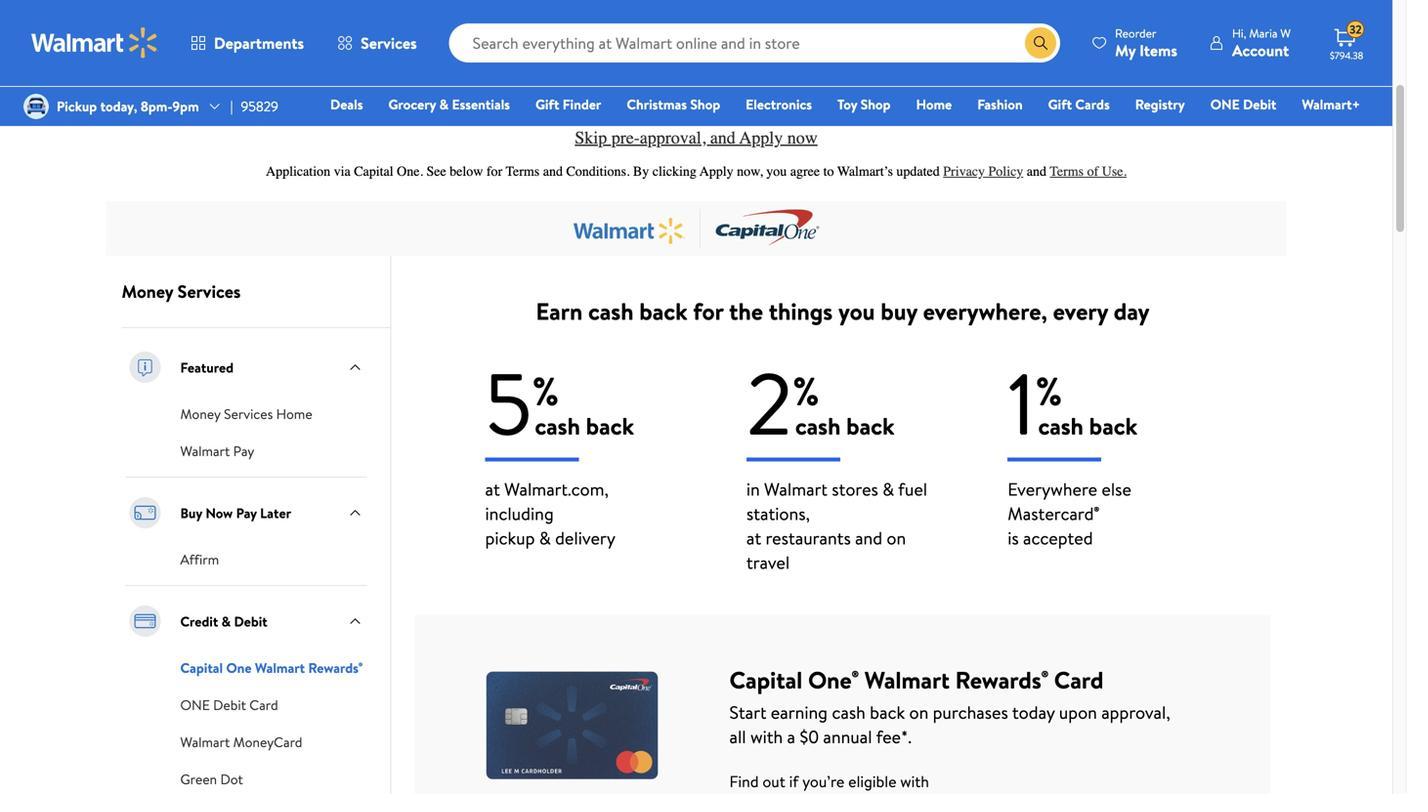 Task type: describe. For each thing, give the bounding box(es) containing it.
walmart+ link
[[1293, 94, 1369, 115]]

hi, maria w account
[[1232, 25, 1291, 61]]

one for one debit
[[1211, 95, 1240, 114]]

toy shop link
[[829, 94, 900, 115]]

shop for christmas shop
[[690, 95, 720, 114]]

Search search field
[[449, 23, 1061, 63]]

buy now pay later image
[[126, 494, 165, 533]]

electronics
[[746, 95, 812, 114]]

gift cards link
[[1040, 94, 1119, 115]]

credit & debit
[[180, 612, 268, 631]]

maria
[[1249, 25, 1278, 42]]

& for credit
[[222, 612, 231, 631]]

essentials
[[452, 95, 510, 114]]

dot
[[220, 770, 243, 789]]

christmas shop
[[627, 95, 720, 114]]

walmart pay
[[180, 442, 254, 461]]

services for money services
[[178, 280, 241, 304]]

search icon image
[[1033, 35, 1049, 51]]

gift for gift finder
[[536, 95, 559, 114]]

capital one walmart rewards® link
[[180, 657, 363, 678]]

credit
[[180, 612, 218, 631]]

walmart moneycard link
[[180, 731, 302, 753]]

walmart moneycard
[[180, 733, 302, 752]]

one for one debit card
[[180, 696, 210, 715]]

grocery & essentials link
[[380, 94, 519, 115]]

money for money services home
[[180, 405, 221, 424]]

reorder my items
[[1115, 25, 1178, 61]]

walmart+
[[1302, 95, 1360, 114]]

shop for toy shop
[[861, 95, 891, 114]]

debit for one debit
[[1243, 95, 1277, 114]]

now
[[206, 504, 233, 523]]

money services home link
[[180, 403, 312, 424]]

pickup today, 8pm-9pm
[[57, 97, 199, 116]]

registry
[[1135, 95, 1185, 114]]

card
[[250, 696, 278, 715]]

toy
[[838, 95, 857, 114]]

one
[[226, 659, 252, 678]]

rewards®
[[308, 659, 363, 678]]

1 vertical spatial debit
[[234, 612, 268, 631]]

one debit link
[[1202, 94, 1286, 115]]

grocery & essentials
[[388, 95, 510, 114]]

electronics link
[[737, 94, 821, 115]]

christmas
[[627, 95, 687, 114]]

cards
[[1075, 95, 1110, 114]]

featured image
[[126, 348, 165, 387]]

debit for one debit card
[[213, 696, 246, 715]]

gift cards
[[1048, 95, 1110, 114]]

walmart for walmart moneycard
[[180, 733, 230, 752]]

today,
[[100, 97, 137, 116]]

grocery
[[388, 95, 436, 114]]

credit & debit image
[[126, 602, 165, 641]]



Task type: locate. For each thing, give the bounding box(es) containing it.
services up featured
[[178, 280, 241, 304]]

0 vertical spatial money
[[122, 280, 173, 304]]

one debit
[[1211, 95, 1277, 114]]

walmart up card
[[255, 659, 305, 678]]

money
[[122, 280, 173, 304], [180, 405, 221, 424]]

9pm
[[172, 97, 199, 116]]

green dot
[[180, 770, 243, 789]]

money up walmart pay link
[[180, 405, 221, 424]]

debit up one
[[234, 612, 268, 631]]

0 vertical spatial services
[[361, 32, 417, 54]]

& right credit at the left bottom
[[222, 612, 231, 631]]

gift left finder
[[536, 95, 559, 114]]

0 horizontal spatial &
[[222, 612, 231, 631]]

walmart
[[180, 442, 230, 461], [255, 659, 305, 678], [180, 733, 230, 752]]

my
[[1115, 40, 1136, 61]]

shop inside toy shop link
[[861, 95, 891, 114]]

deals
[[330, 95, 363, 114]]

money services
[[122, 280, 241, 304]]

1 horizontal spatial gift
[[1048, 95, 1072, 114]]

1 horizontal spatial shop
[[861, 95, 891, 114]]

1 shop from the left
[[690, 95, 720, 114]]

pay down money services home
[[233, 442, 254, 461]]

later
[[260, 504, 291, 523]]

fashion
[[978, 95, 1023, 114]]

shop
[[690, 95, 720, 114], [861, 95, 891, 114]]

money services home
[[180, 405, 312, 424]]

services button
[[321, 20, 434, 66]]

moneycard
[[233, 733, 302, 752]]

reorder
[[1115, 25, 1157, 42]]

items
[[1140, 40, 1178, 61]]

departments
[[214, 32, 304, 54]]

home link
[[907, 94, 961, 115]]

1 horizontal spatial one
[[1211, 95, 1240, 114]]

0 vertical spatial walmart
[[180, 442, 230, 461]]

1 gift from the left
[[536, 95, 559, 114]]

1 horizontal spatial money
[[180, 405, 221, 424]]

1 vertical spatial services
[[178, 280, 241, 304]]

walmart up green dot link
[[180, 733, 230, 752]]

services up 'grocery'
[[361, 32, 417, 54]]

christmas shop link
[[618, 94, 729, 115]]

0 vertical spatial home
[[916, 95, 952, 114]]

&
[[439, 95, 449, 114], [222, 612, 231, 631]]

pay right now
[[236, 504, 257, 523]]

shop right the toy
[[861, 95, 891, 114]]

gift finder link
[[527, 94, 610, 115]]

& inside 'grocery & essentials' link
[[439, 95, 449, 114]]

shop inside christmas shop 'link'
[[690, 95, 720, 114]]

account
[[1232, 40, 1289, 61]]

1 vertical spatial pay
[[236, 504, 257, 523]]

walmart down money services home
[[180, 442, 230, 461]]

1 vertical spatial walmart
[[255, 659, 305, 678]]

gift
[[536, 95, 559, 114], [1048, 95, 1072, 114]]

walmart image
[[31, 27, 158, 59]]

1 horizontal spatial home
[[916, 95, 952, 114]]

0 vertical spatial pay
[[233, 442, 254, 461]]

2 shop from the left
[[861, 95, 891, 114]]

affirm
[[180, 550, 219, 569]]

95829
[[241, 97, 278, 116]]

services
[[361, 32, 417, 54], [178, 280, 241, 304], [224, 405, 273, 424]]

debit left card
[[213, 696, 246, 715]]

0 horizontal spatial shop
[[690, 95, 720, 114]]

1 vertical spatial one
[[180, 696, 210, 715]]

1 horizontal spatial &
[[439, 95, 449, 114]]

affirm link
[[180, 548, 219, 570]]

fashion link
[[969, 94, 1032, 115]]

debit
[[1243, 95, 1277, 114], [234, 612, 268, 631], [213, 696, 246, 715]]

pay
[[233, 442, 254, 461], [236, 504, 257, 523]]

one
[[1211, 95, 1240, 114], [180, 696, 210, 715]]

green
[[180, 770, 217, 789]]

money for money services
[[122, 280, 173, 304]]

0 horizontal spatial money
[[122, 280, 173, 304]]

walmart for walmart pay
[[180, 442, 230, 461]]

money up featured icon
[[122, 280, 173, 304]]

departments button
[[174, 20, 321, 66]]

2 vertical spatial services
[[224, 405, 273, 424]]

0 horizontal spatial one
[[180, 696, 210, 715]]

gift finder
[[536, 95, 601, 114]]

1 vertical spatial money
[[180, 405, 221, 424]]

pickup
[[57, 97, 97, 116]]

one debit card link
[[180, 694, 278, 715]]

hi,
[[1232, 25, 1247, 42]]

1 vertical spatial home
[[276, 405, 312, 424]]

 image
[[23, 94, 49, 119]]

debit down account
[[1243, 95, 1277, 114]]

walmart pay link
[[180, 440, 254, 461]]

finder
[[563, 95, 601, 114]]

one debit card
[[180, 696, 278, 715]]

| 95829
[[230, 97, 278, 116]]

services inside dropdown button
[[361, 32, 417, 54]]

Walmart Site-Wide search field
[[449, 23, 1061, 63]]

0 vertical spatial one
[[1211, 95, 1240, 114]]

2 gift from the left
[[1048, 95, 1072, 114]]

& right 'grocery'
[[439, 95, 449, 114]]

8pm-
[[141, 97, 172, 116]]

$794.38
[[1330, 49, 1364, 62]]

0 horizontal spatial gift
[[536, 95, 559, 114]]

shop right christmas
[[690, 95, 720, 114]]

buy
[[180, 504, 202, 523]]

toy shop
[[838, 95, 891, 114]]

2 vertical spatial debit
[[213, 696, 246, 715]]

services up walmart pay link
[[224, 405, 273, 424]]

featured
[[180, 358, 234, 377]]

1 vertical spatial &
[[222, 612, 231, 631]]

gift left cards
[[1048, 95, 1072, 114]]

one down 'capital'
[[180, 696, 210, 715]]

2 vertical spatial walmart
[[180, 733, 230, 752]]

& for grocery
[[439, 95, 449, 114]]

deals link
[[322, 94, 372, 115]]

0 vertical spatial debit
[[1243, 95, 1277, 114]]

32
[[1350, 21, 1362, 38]]

one down account
[[1211, 95, 1240, 114]]

0 vertical spatial &
[[439, 95, 449, 114]]

services for money services home
[[224, 405, 273, 424]]

home
[[916, 95, 952, 114], [276, 405, 312, 424]]

registry link
[[1127, 94, 1194, 115]]

0 horizontal spatial home
[[276, 405, 312, 424]]

gift for gift cards
[[1048, 95, 1072, 114]]

green dot link
[[180, 768, 243, 790]]

capital
[[180, 659, 223, 678]]

w
[[1281, 25, 1291, 42]]

capital one walmart rewards®
[[180, 659, 363, 678]]

|
[[230, 97, 233, 116]]

buy now pay later
[[180, 504, 291, 523]]



Task type: vqa. For each thing, say whether or not it's contained in the screenshot.
the topmost POWER
no



